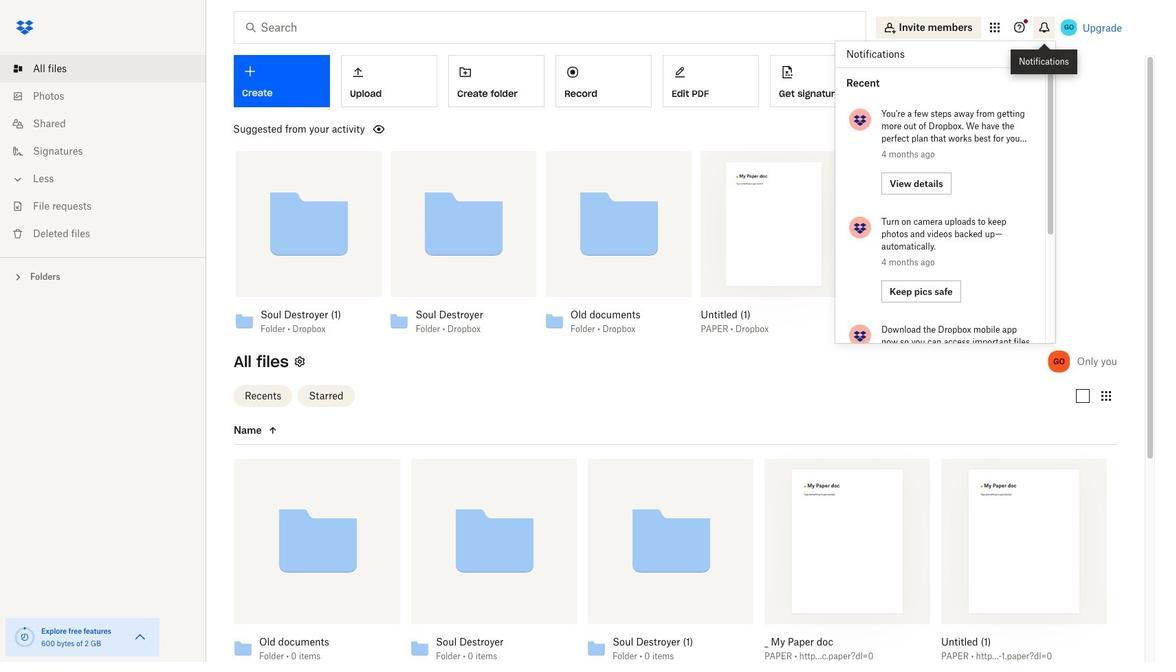 Task type: vqa. For each thing, say whether or not it's contained in the screenshot.
File, Untitled (1).paper row
yes



Task type: locate. For each thing, give the bounding box(es) containing it.
less image
[[11, 173, 25, 186]]

folder, soul destroyer row
[[406, 459, 577, 662]]

folder, soul destroyer (1) row
[[583, 459, 754, 662]]

file, untitled (1).paper row
[[936, 459, 1107, 662]]

file, _ my paper doc.paper row
[[759, 459, 931, 662]]

list
[[0, 47, 206, 257]]

list item
[[0, 55, 206, 83]]



Task type: describe. For each thing, give the bounding box(es) containing it.
dropbox image
[[11, 14, 39, 41]]

folder, old documents row
[[229, 459, 400, 662]]



